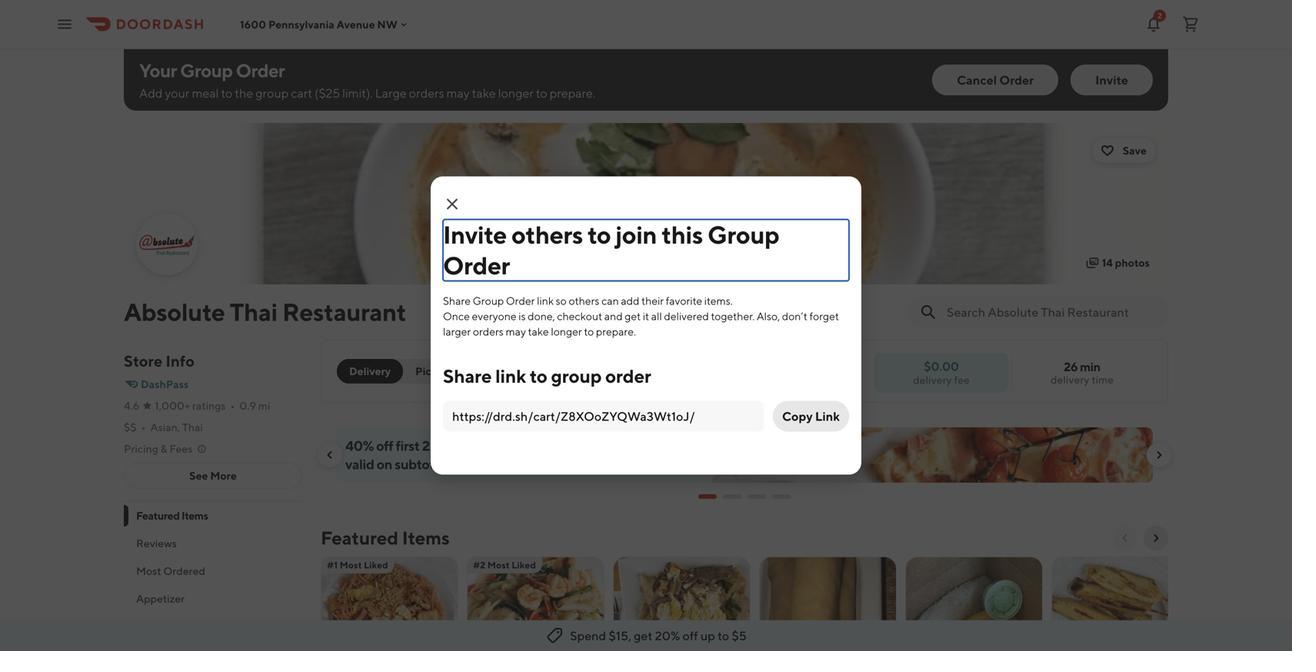 Task type: vqa. For each thing, say whether or not it's contained in the screenshot.
dry
no



Task type: locate. For each thing, give the bounding box(es) containing it.
time
[[1092, 374, 1114, 386]]

get left it
[[625, 310, 641, 323]]

1 liked from the left
[[364, 560, 388, 571]]

$10
[[507, 438, 530, 454]]

order
[[236, 60, 285, 82], [1000, 73, 1034, 87], [443, 251, 510, 280], [506, 295, 535, 307]]

order up is
[[506, 295, 535, 307]]

0 vertical spatial •
[[230, 400, 235, 412]]

1 vertical spatial items
[[402, 527, 450, 549]]

2 left 0 items, open order cart icon
[[1158, 11, 1163, 20]]

1 horizontal spatial featured items
[[321, 527, 450, 549]]

featured items
[[136, 510, 208, 522], [321, 527, 450, 549]]

invite down close invite others to join this group order "icon"
[[443, 220, 507, 249]]

1 vertical spatial longer
[[551, 325, 582, 338]]

order right cancel
[[1000, 73, 1034, 87]]

get right $15,
[[634, 629, 653, 644]]

others up 'so'
[[512, 220, 583, 249]]

0 vertical spatial longer
[[498, 86, 534, 100]]

0 horizontal spatial group
[[180, 60, 233, 82]]

group right the 'this'
[[708, 220, 780, 249]]

featured items up #1 most liked
[[321, 527, 450, 549]]

2 right first
[[422, 438, 430, 454]]

group inside your group order add your meal to the group cart ($25 limit). large orders may take longer to prepare.
[[256, 86, 289, 100]]

share for share link to group order
[[443, 365, 492, 387]]

0 vertical spatial share
[[443, 295, 471, 307]]

orders up $15
[[432, 438, 471, 454]]

0 vertical spatial take
[[472, 86, 496, 100]]

mi
[[258, 400, 270, 412]]

orders
[[409, 86, 444, 100], [473, 325, 504, 338], [432, 438, 471, 454]]

checkout
[[557, 310, 603, 323]]

$15,
[[609, 629, 632, 644]]

most right the '#1' at the bottom left
[[340, 560, 362, 571]]

1 horizontal spatial liked
[[512, 560, 536, 571]]

0 vertical spatial orders
[[409, 86, 444, 100]]

may right large
[[447, 86, 470, 100]]

delivery left fee
[[913, 374, 952, 387]]

1 horizontal spatial featured
[[321, 527, 399, 549]]

take inside your group order add your meal to the group cart ($25 limit). large orders may take longer to prepare.
[[472, 86, 496, 100]]

see more button
[[125, 464, 302, 489]]

1 share from the top
[[443, 295, 471, 307]]

2 vertical spatial orders
[[432, 438, 471, 454]]

1 horizontal spatial most
[[340, 560, 362, 571]]

limit).
[[343, 86, 373, 100]]

0 horizontal spatial off
[[376, 438, 393, 454]]

liked
[[364, 560, 388, 571], [512, 560, 536, 571]]

copy link
[[783, 409, 840, 424]]

order inside your group order add your meal to the group cart ($25 limit). large orders may take longer to prepare.
[[236, 60, 285, 82]]

featured up #1 most liked
[[321, 527, 399, 549]]

• left the '0.9'
[[230, 400, 235, 412]]

1 horizontal spatial group
[[473, 295, 504, 307]]

($25
[[315, 86, 340, 100]]

share up once in the left top of the page
[[443, 295, 471, 307]]

may
[[447, 86, 470, 100], [506, 325, 526, 338]]

0 horizontal spatial 2
[[422, 438, 430, 454]]

orders down everyone
[[473, 325, 504, 338]]

delivery inside the 26 min delivery time
[[1051, 374, 1090, 386]]

invite up save button
[[1096, 73, 1129, 87]]

others inside the share group order link so others can add their favorite items. once everyone is done, checkout and get it all delivered together. also, don't forget larger orders may take longer to prepare.
[[569, 295, 600, 307]]

invite inside invite others to join this group order
[[443, 220, 507, 249]]

Share link text field
[[452, 408, 755, 425]]

delivery
[[1051, 374, 1090, 386], [913, 374, 952, 387]]

invite others to join this group order
[[443, 220, 780, 280]]

$5
[[732, 629, 747, 644]]

group up everyone
[[473, 295, 504, 307]]

1 vertical spatial up
[[701, 629, 716, 644]]

orders right large
[[409, 86, 444, 100]]

0.9 mi
[[240, 400, 270, 412]]

link down is
[[496, 365, 526, 387]]

mango and sticky rice image
[[906, 557, 1043, 652]]

Pickup radio
[[394, 359, 463, 384]]

order up everyone
[[443, 251, 510, 280]]

26
[[1064, 360, 1078, 374]]

Delivery radio
[[337, 359, 403, 384]]

restaurant
[[282, 298, 406, 327]]

1 horizontal spatial take
[[528, 325, 549, 338]]

more
[[210, 470, 237, 482]]

order inside button
[[1000, 73, 1034, 87]]

#2 most liked
[[473, 560, 536, 571]]

up up $15
[[474, 438, 490, 454]]

group for your group order
[[180, 60, 233, 82]]

1 vertical spatial orders
[[473, 325, 504, 338]]

featured up reviews
[[136, 510, 180, 522]]

0 vertical spatial featured
[[136, 510, 180, 522]]

0 horizontal spatial liked
[[364, 560, 388, 571]]

1 vertical spatial may
[[506, 325, 526, 338]]

absolute thai restaurant image
[[124, 123, 1169, 285], [138, 215, 196, 274]]

previous button of carousel image left next button of carousel image on the right bottom of page
[[1120, 532, 1132, 545]]

1 vertical spatial group
[[708, 220, 780, 249]]

1 horizontal spatial invite
[[1096, 73, 1129, 87]]

spring rolls image
[[760, 557, 896, 652]]

share link to group order
[[443, 365, 651, 387]]

spend $15, get 20% off up to $5
[[570, 629, 747, 644]]

1 vertical spatial 2
[[422, 438, 430, 454]]

1 vertical spatial prepare.
[[596, 325, 636, 338]]

link left 'so'
[[537, 295, 554, 307]]

up inside 40% off first 2 orders up to $10 off with 40welcome, valid on subtotals $15
[[474, 438, 490, 454]]

liked right #2
[[512, 560, 536, 571]]

1 vertical spatial take
[[528, 325, 549, 338]]

0 vertical spatial invite
[[1096, 73, 1129, 87]]

off right 20%
[[683, 629, 698, 644]]

0 horizontal spatial up
[[474, 438, 490, 454]]

orders inside 40% off first 2 orders up to $10 off with 40welcome, valid on subtotals $15
[[432, 438, 471, 454]]

2 horizontal spatial group
[[708, 220, 780, 249]]

2 vertical spatial group
[[473, 295, 504, 307]]

1 horizontal spatial delivery
[[1051, 374, 1090, 386]]

group inside invite others to join this group order
[[708, 220, 780, 249]]

to
[[221, 86, 233, 100], [536, 86, 548, 100], [588, 220, 611, 249], [584, 325, 594, 338], [530, 365, 548, 387], [492, 438, 505, 454], [718, 629, 730, 644]]

1 horizontal spatial link
[[537, 295, 554, 307]]

prepare.
[[550, 86, 596, 100], [596, 325, 636, 338]]

1 horizontal spatial 2
[[1158, 11, 1163, 20]]

once
[[443, 310, 470, 323]]

pickup
[[416, 365, 450, 378]]

0.9
[[240, 400, 256, 412]]

group inside the share group order link so others can add their favorite items. once everyone is done, checkout and get it all delivered together. also, don't forget larger orders may take longer to prepare.
[[473, 295, 504, 307]]

1 vertical spatial group
[[551, 365, 602, 387]]

order inside invite others to join this group order
[[443, 251, 510, 280]]

up
[[474, 438, 490, 454], [701, 629, 716, 644]]

1 vertical spatial link
[[496, 365, 526, 387]]

fees
[[170, 443, 193, 456]]

•
[[230, 400, 235, 412], [141, 421, 146, 434]]

1,000+
[[155, 400, 190, 412]]

nw
[[377, 18, 398, 31]]

liked down featured items heading
[[364, 560, 388, 571]]

group for share group order link so others can add their favorite items.
[[473, 295, 504, 307]]

0 horizontal spatial delivery
[[913, 374, 952, 387]]

valid
[[345, 456, 374, 473]]

0 vertical spatial link
[[537, 295, 554, 307]]

1 vertical spatial featured items
[[321, 527, 450, 549]]

• right $$
[[141, 421, 146, 434]]

invite
[[1096, 73, 1129, 87], [443, 220, 507, 249]]

$$ • asian, thai
[[124, 421, 203, 434]]

1 vertical spatial others
[[569, 295, 600, 307]]

previous button of carousel image
[[324, 449, 336, 462], [1120, 532, 1132, 545]]

off right $10
[[532, 438, 549, 454]]

0 horizontal spatial invite
[[443, 220, 507, 249]]

0 horizontal spatial previous button of carousel image
[[324, 449, 336, 462]]

to inside the share group order link so others can add their favorite items. once everyone is done, checkout and get it all delivered together. also, don't forget larger orders may take longer to prepare.
[[584, 325, 594, 338]]

1 horizontal spatial up
[[701, 629, 716, 644]]

0 vertical spatial group
[[256, 86, 289, 100]]

0 vertical spatial items
[[182, 510, 208, 522]]

2 share from the top
[[443, 365, 492, 387]]

thai
[[230, 298, 278, 327], [182, 421, 203, 434]]

get inside the share group order link so others can add their favorite items. once everyone is done, checkout and get it all delivered together. also, don't forget larger orders may take longer to prepare.
[[625, 310, 641, 323]]

link
[[537, 295, 554, 307], [496, 365, 526, 387]]

others up checkout
[[569, 295, 600, 307]]

20%
[[655, 629, 680, 644]]

most down reviews
[[136, 565, 161, 578]]

can
[[602, 295, 619, 307]]

14
[[1102, 257, 1113, 269]]

favorite
[[666, 295, 703, 307]]

0 horizontal spatial featured items
[[136, 510, 208, 522]]

delivery left time
[[1051, 374, 1090, 386]]

orders inside your group order add your meal to the group cart ($25 limit). large orders may take longer to prepare.
[[409, 86, 444, 100]]

2 liked from the left
[[512, 560, 536, 571]]

1 vertical spatial invite
[[443, 220, 507, 249]]

1600 pennsylvania avenue nw
[[240, 18, 398, 31]]

order up the
[[236, 60, 285, 82]]

0 items, open order cart image
[[1182, 15, 1200, 33]]

#1 most liked button
[[321, 557, 459, 652]]

get
[[625, 310, 641, 323], [634, 629, 653, 644]]

#1 most liked
[[327, 560, 388, 571]]

cancel
[[957, 73, 997, 87]]

most right #2
[[488, 560, 510, 571]]

link
[[816, 409, 840, 424]]

0 vertical spatial up
[[474, 438, 490, 454]]

forget
[[810, 310, 839, 323]]

1 horizontal spatial off
[[532, 438, 549, 454]]

on
[[377, 456, 392, 473]]

satay image
[[1053, 557, 1189, 652]]

1 vertical spatial previous button of carousel image
[[1120, 532, 1132, 545]]

most for #2
[[488, 560, 510, 571]]

featured items up reviews
[[136, 510, 208, 522]]

0 vertical spatial others
[[512, 220, 583, 249]]

featured
[[136, 510, 180, 522], [321, 527, 399, 549]]

store
[[124, 352, 163, 371]]

liked for #1 most liked
[[364, 560, 388, 571]]

soup button
[[124, 613, 302, 641]]

pricing
[[124, 443, 158, 456]]

pricing & fees
[[124, 443, 193, 456]]

0 horizontal spatial •
[[141, 421, 146, 434]]

0 horizontal spatial items
[[182, 510, 208, 522]]

group right the
[[256, 86, 289, 100]]

add
[[139, 86, 163, 100]]

0 horizontal spatial longer
[[498, 86, 534, 100]]

0 vertical spatial prepare.
[[550, 86, 596, 100]]

items up reviews button
[[182, 510, 208, 522]]

1 vertical spatial share
[[443, 365, 492, 387]]

0 horizontal spatial may
[[447, 86, 470, 100]]

items down subtotals
[[402, 527, 450, 549]]

1 horizontal spatial longer
[[551, 325, 582, 338]]

this
[[662, 220, 703, 249]]

0 vertical spatial get
[[625, 310, 641, 323]]

0 vertical spatial thai
[[230, 298, 278, 327]]

1600
[[240, 18, 266, 31]]

0 horizontal spatial take
[[472, 86, 496, 100]]

26 min delivery time
[[1051, 360, 1114, 386]]

next button of carousel image
[[1150, 532, 1163, 545]]

0 horizontal spatial group
[[256, 86, 289, 100]]

1 horizontal spatial may
[[506, 325, 526, 338]]

0 horizontal spatial most
[[136, 565, 161, 578]]

previous button of carousel image left 40%
[[324, 449, 336, 462]]

1 vertical spatial featured
[[321, 527, 399, 549]]

prepare. inside the share group order link so others can add their favorite items. once everyone is done, checkout and get it all delivered together. also, don't forget larger orders may take longer to prepare.
[[596, 325, 636, 338]]

2 horizontal spatial most
[[488, 560, 510, 571]]

group inside your group order add your meal to the group cart ($25 limit). large orders may take longer to prepare.
[[180, 60, 233, 82]]

off
[[376, 438, 393, 454], [532, 438, 549, 454], [683, 629, 698, 644]]

pad see ew image
[[614, 557, 750, 652]]

group up meal at top
[[180, 60, 233, 82]]

order inside the share group order link so others can add their favorite items. once everyone is done, checkout and get it all delivered together. also, don't forget larger orders may take longer to prepare.
[[506, 295, 535, 307]]

don't
[[782, 310, 808, 323]]

0 vertical spatial may
[[447, 86, 470, 100]]

invite inside button
[[1096, 73, 1129, 87]]

1 horizontal spatial group
[[551, 365, 602, 387]]

select promotional banner element
[[699, 483, 791, 511]]

0 vertical spatial group
[[180, 60, 233, 82]]

1 vertical spatial thai
[[182, 421, 203, 434]]

share inside the share group order link so others can add their favorite items. once everyone is done, checkout and get it all delivered together. also, don't forget larger orders may take longer to prepare.
[[443, 295, 471, 307]]

may down is
[[506, 325, 526, 338]]

notification bell image
[[1145, 15, 1163, 33]]

absolute thai restaurant
[[124, 298, 406, 327]]

group up share link text field
[[551, 365, 602, 387]]

1 vertical spatial •
[[141, 421, 146, 434]]

larger
[[443, 325, 471, 338]]

share down larger
[[443, 365, 492, 387]]

0 vertical spatial previous button of carousel image
[[324, 449, 336, 462]]

may inside your group order add your meal to the group cart ($25 limit). large orders may take longer to prepare.
[[447, 86, 470, 100]]

soup
[[136, 621, 162, 633]]

off up on
[[376, 438, 393, 454]]

up left $5
[[701, 629, 716, 644]]

&
[[161, 443, 167, 456]]

1 horizontal spatial items
[[402, 527, 450, 549]]

join
[[616, 220, 657, 249]]



Task type: describe. For each thing, give the bounding box(es) containing it.
ordered
[[163, 565, 205, 578]]

cancel order
[[957, 73, 1034, 87]]

items inside featured items heading
[[402, 527, 450, 549]]

absolute
[[124, 298, 225, 327]]

share group order link so others can add their favorite items. once everyone is done, checkout and get it all delivered together. also, don't forget larger orders may take longer to prepare.
[[443, 295, 839, 338]]

their
[[642, 295, 664, 307]]

asian,
[[150, 421, 180, 434]]

to inside invite others to join this group order
[[588, 220, 611, 249]]

copy
[[783, 409, 813, 424]]

share for share group order link so others can add their favorite items. once everyone is done, checkout and get it all delivered together. also, don't forget larger orders may take longer to prepare.
[[443, 295, 471, 307]]

most ordered button
[[124, 558, 302, 586]]

cart
[[291, 86, 313, 100]]

1 horizontal spatial previous button of carousel image
[[1120, 532, 1132, 545]]

14 photos
[[1102, 257, 1150, 269]]

with
[[552, 438, 579, 454]]

see
[[189, 470, 208, 482]]

1 horizontal spatial •
[[230, 400, 235, 412]]

order
[[606, 365, 651, 387]]

2 horizontal spatial off
[[683, 629, 698, 644]]

invite for invite
[[1096, 73, 1129, 87]]

up for orders
[[474, 438, 490, 454]]

also,
[[757, 310, 780, 323]]

$15
[[454, 456, 475, 473]]

0 horizontal spatial thai
[[182, 421, 203, 434]]

order methods option group
[[337, 359, 463, 384]]

featured inside heading
[[321, 527, 399, 549]]

featured items heading
[[321, 526, 450, 551]]

close invite others to join this group order image
[[443, 195, 462, 214]]

cancel order button
[[933, 65, 1059, 95]]

subtotals
[[395, 456, 451, 473]]

#1
[[327, 560, 338, 571]]

your
[[139, 60, 177, 82]]

your
[[165, 86, 190, 100]]

longer inside your group order add your meal to the group cart ($25 limit). large orders may take longer to prepare.
[[498, 86, 534, 100]]

done,
[[528, 310, 555, 323]]

$0.00
[[924, 359, 959, 374]]

orders inside the share group order link so others can add their favorite items. once everyone is done, checkout and get it all delivered together. also, don't forget larger orders may take longer to prepare.
[[473, 325, 504, 338]]

take inside the share group order link so others can add their favorite items. once everyone is done, checkout and get it all delivered together. also, don't forget larger orders may take longer to prepare.
[[528, 325, 549, 338]]

and
[[605, 310, 623, 323]]

see more
[[189, 470, 237, 482]]

the
[[235, 86, 253, 100]]

most ordered
[[136, 565, 205, 578]]

prepare. inside your group order add your meal to the group cart ($25 limit). large orders may take longer to prepare.
[[550, 86, 596, 100]]

so
[[556, 295, 567, 307]]

photos
[[1116, 257, 1150, 269]]

open menu image
[[55, 15, 74, 33]]

it
[[643, 310, 650, 323]]

liked for #2 most liked
[[512, 560, 536, 571]]

pennsylvania
[[269, 18, 335, 31]]

large
[[375, 86, 407, 100]]

save
[[1123, 144, 1147, 157]]

0 vertical spatial featured items
[[136, 510, 208, 522]]

appetizer
[[136, 593, 185, 606]]

0 horizontal spatial featured
[[136, 510, 180, 522]]

link inside the share group order link so others can add their favorite items. once everyone is done, checkout and get it all delivered together. also, don't forget larger orders may take longer to prepare.
[[537, 295, 554, 307]]

40%
[[345, 438, 374, 454]]

40% off first 2 orders up to $10 off with 40welcome, valid on subtotals $15
[[345, 438, 675, 473]]

add
[[621, 295, 640, 307]]

next button of carousel image
[[1153, 449, 1166, 462]]

#2 most liked button
[[467, 557, 605, 652]]

0 horizontal spatial link
[[496, 365, 526, 387]]

up for off
[[701, 629, 716, 644]]

pad thai image
[[322, 557, 458, 652]]

invite for invite others to join this group order
[[443, 220, 507, 249]]

fee
[[954, 374, 970, 387]]

reviews button
[[124, 530, 302, 558]]

avenue
[[337, 18, 375, 31]]

4.6
[[124, 400, 140, 412]]

most for #1
[[340, 560, 362, 571]]

Item Search search field
[[947, 304, 1157, 321]]

2 inside 40% off first 2 orders up to $10 off with 40welcome, valid on subtotals $15
[[422, 438, 430, 454]]

1 horizontal spatial thai
[[230, 298, 278, 327]]

all
[[652, 310, 662, 323]]

is
[[519, 310, 526, 323]]

drunken noodle image
[[468, 557, 604, 652]]

delivered
[[664, 310, 709, 323]]

together.
[[711, 310, 755, 323]]

meal
[[192, 86, 219, 100]]

first
[[396, 438, 420, 454]]

40welcome,
[[581, 438, 675, 454]]

1 vertical spatial get
[[634, 629, 653, 644]]

save button
[[1093, 139, 1157, 163]]

14 photos button
[[1078, 251, 1160, 275]]

copy link button
[[773, 401, 849, 432]]

min
[[1081, 360, 1101, 374]]

may inside the share group order link so others can add their favorite items. once everyone is done, checkout and get it all delivered together. also, don't forget larger orders may take longer to prepare.
[[506, 325, 526, 338]]

delivery inside $0.00 delivery fee
[[913, 374, 952, 387]]

ratings
[[192, 400, 226, 412]]

to inside 40% off first 2 orders up to $10 off with 40welcome, valid on subtotals $15
[[492, 438, 505, 454]]

0 vertical spatial 2
[[1158, 11, 1163, 20]]

#2
[[473, 560, 486, 571]]

items.
[[705, 295, 733, 307]]

others inside invite others to join this group order
[[512, 220, 583, 249]]

everyone
[[472, 310, 517, 323]]

longer inside the share group order link so others can add their favorite items. once everyone is done, checkout and get it all delivered together. also, don't forget larger orders may take longer to prepare.
[[551, 325, 582, 338]]

$0.00 delivery fee
[[913, 359, 970, 387]]

1600 pennsylvania avenue nw button
[[240, 18, 410, 31]]

info
[[166, 352, 195, 371]]

appetizer button
[[124, 586, 302, 613]]

delivery
[[349, 365, 391, 378]]

invite button
[[1071, 65, 1153, 95]]

spend
[[570, 629, 607, 644]]



